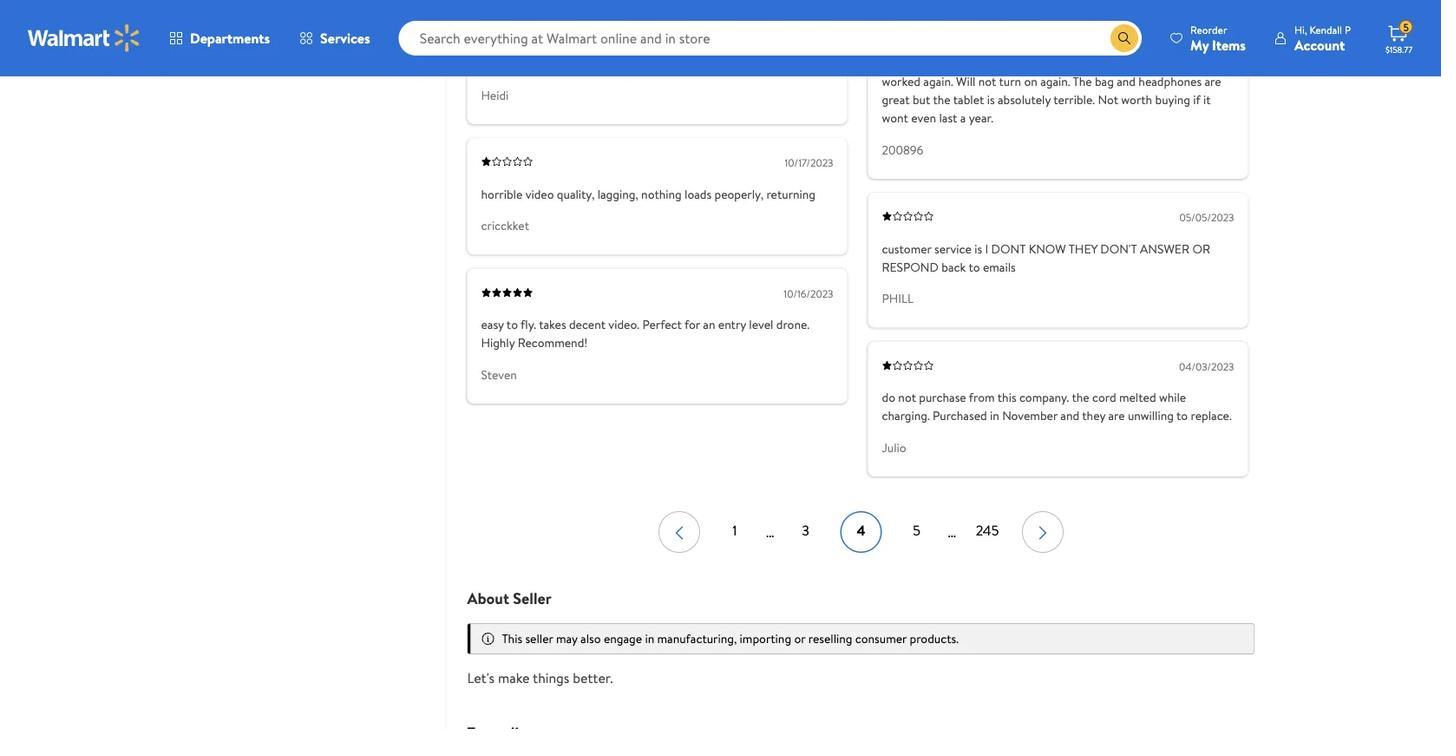 Task type: locate. For each thing, give the bounding box(es) containing it.
p
[[1345, 22, 1352, 37]]

1 vertical spatial the
[[933, 91, 951, 108]]

and up worth
[[1117, 73, 1136, 90]]

again. up but
[[924, 73, 954, 90]]

1 horizontal spatial and
[[1117, 73, 1136, 90]]

0 horizontal spatial not
[[899, 389, 917, 406]]

heidi
[[481, 86, 509, 103]]

0 vertical spatial last
[[918, 55, 936, 72]]

0 horizontal spatial last
[[918, 55, 936, 72]]

fly.
[[521, 316, 536, 333]]

wifi.
[[626, 18, 647, 35]]

are inside barely last 3 months. put it on the charger one night, and it never worked again. will not turn on again. the bag and headphones are great but the tablet is absolutely terrible.  not worth buying if it wont even last a year.
[[1205, 73, 1222, 90]]

if
[[1194, 91, 1201, 108]]

0 horizontal spatial a
[[590, 37, 596, 54]]

1 horizontal spatial ...
[[948, 523, 957, 542]]

1 vertical spatial 5
[[913, 521, 921, 540]]

walmart image
[[28, 24, 141, 52]]

2 vertical spatial and
[[1061, 407, 1080, 424]]

0 vertical spatial 5
[[1404, 20, 1410, 34]]

mismatching
[[481, 55, 548, 72]]

0 vertical spatial the
[[1041, 55, 1058, 72]]

...
[[766, 523, 775, 542], [948, 523, 957, 542]]

again.
[[924, 73, 954, 90], [1041, 73, 1071, 90]]

on right 'put'
[[1025, 55, 1038, 72]]

1 horizontal spatial last
[[940, 110, 958, 126]]

0 horizontal spatial is
[[975, 240, 983, 257]]

0 horizontal spatial 5
[[913, 521, 921, 540]]

headphones
[[1139, 73, 1202, 90]]

1 vertical spatial a
[[961, 110, 966, 126]]

items
[[1213, 35, 1246, 54]]

1 horizontal spatial is
[[988, 91, 995, 108]]

november
[[1003, 407, 1058, 424]]

reselling
[[809, 630, 853, 647]]

3
[[939, 55, 946, 72], [802, 521, 810, 540]]

customer
[[882, 240, 932, 257]]

1 vertical spatial on
[[1025, 73, 1038, 90]]

answer
[[1141, 240, 1190, 257]]

highly
[[481, 334, 515, 351]]

1 horizontal spatial it
[[1182, 55, 1189, 72]]

after
[[561, 37, 587, 54]]

10/16/2023
[[784, 286, 834, 301]]

0 vertical spatial are
[[1205, 73, 1222, 90]]

in right engage
[[645, 630, 655, 647]]

worth
[[1122, 91, 1153, 108]]

not right will
[[979, 73, 997, 90]]

company.
[[1020, 389, 1070, 406]]

0 vertical spatial on
[[1025, 55, 1038, 72]]

colors.
[[551, 55, 586, 72]]

$158.77
[[1386, 43, 1413, 55]]

05/28/2023
[[1181, 25, 1235, 40]]

perfect
[[643, 316, 682, 333]]

never
[[1192, 55, 1222, 72]]

3 left months.
[[939, 55, 946, 72]]

5 inside '5' link
[[913, 521, 921, 540]]

... right '5' link
[[948, 523, 957, 542]]

•powers
[[791, 18, 833, 35]]

charging.
[[882, 407, 930, 424]]

nothing
[[642, 185, 682, 202]]

hi,
[[1295, 22, 1308, 37]]

respond
[[882, 258, 939, 275]]

2 vertical spatial in
[[645, 630, 655, 647]]

not inside 'do not purchase from this company. the cord melted while charging. purchased in november and they are unwilling to replace.'
[[899, 389, 917, 406]]

... right the 1 link
[[766, 523, 775, 542]]

1 horizontal spatial not
[[979, 73, 997, 90]]

5 right the "4"
[[913, 521, 921, 540]]

0 horizontal spatial ...
[[766, 523, 775, 542]]

last right 'barely'
[[918, 55, 936, 72]]

1 vertical spatial and
[[1117, 73, 1136, 90]]

julio
[[882, 439, 907, 456]]

0 vertical spatial is
[[988, 91, 995, 108]]

a inside barely last 3 months. put it on the charger one night, and it never worked again. will not turn on again. the bag and headphones are great but the tablet is absolutely terrible.  not worth buying if it wont even last a year.
[[961, 110, 966, 126]]

0 horizontal spatial the
[[933, 91, 951, 108]]

departments
[[190, 29, 270, 48]]

must
[[650, 18, 676, 35]]

1 on from the top
[[1025, 55, 1038, 72]]

they
[[1083, 407, 1106, 424]]

it right 'put'
[[1014, 55, 1022, 72]]

0 vertical spatial not
[[979, 73, 997, 90]]

1 link
[[714, 511, 756, 553]]

1 vertical spatial not
[[899, 389, 917, 406]]

1 vertical spatial are
[[1109, 407, 1125, 424]]

they
[[1069, 240, 1098, 257]]

3 inside barely last 3 months. put it on the charger one night, and it never worked again. will not turn on again. the bag and headphones are great but the tablet is absolutely terrible.  not worth buying if it wont even last a year.
[[939, 55, 946, 72]]

1 horizontal spatial in
[[656, 37, 665, 54]]

is up year.
[[988, 91, 995, 108]]

products.
[[910, 630, 959, 647]]

1 horizontal spatial again.
[[1041, 73, 1071, 90]]

1 horizontal spatial a
[[961, 110, 966, 126]]

this
[[502, 630, 523, 647]]

reconnect.
[[731, 18, 788, 35]]

a right after at the left top
[[590, 37, 596, 54]]

emails
[[983, 258, 1016, 275]]

10/17/2023
[[785, 156, 834, 170]]

a left year.
[[961, 110, 966, 126]]

not inside barely last 3 months. put it on the charger one night, and it never worked again. will not turn on again. the bag and headphones are great but the tablet is absolutely terrible.  not worth buying if it wont even last a year.
[[979, 73, 997, 90]]

are
[[1205, 73, 1222, 90], [1109, 407, 1125, 424]]

tablet
[[954, 91, 985, 108]]

manufacturing,
[[658, 630, 737, 647]]

may
[[556, 630, 578, 647]]

5 up $158.77
[[1404, 20, 1410, 34]]

short
[[599, 37, 626, 54]]

it right if
[[1204, 91, 1211, 108]]

better.
[[573, 669, 613, 688]]

0 vertical spatial and
[[1160, 55, 1179, 72]]

1 vertical spatial in
[[990, 407, 1000, 424]]

completely
[[500, 37, 559, 54]]

loads
[[685, 185, 712, 202]]

0 horizontal spatial it
[[1014, 55, 1022, 72]]

it
[[1014, 55, 1022, 72], [1182, 55, 1189, 72], [1204, 91, 1211, 108]]

arrived
[[758, 37, 795, 54]]

easy to fly. takes decent video. perfect for an entry level drone. highly recommend!
[[481, 316, 810, 351]]

1 horizontal spatial 3
[[939, 55, 946, 72]]

0 horizontal spatial and
[[1061, 407, 1080, 424]]

in
[[656, 37, 665, 54], [990, 407, 1000, 424], [645, 630, 655, 647]]

and up headphones on the right top
[[1160, 55, 1179, 72]]

great
[[882, 91, 910, 108]]

1 vertical spatial is
[[975, 240, 983, 257]]

and inside 'do not purchase from this company. the cord melted while charging. purchased in november and they are unwilling to replace.'
[[1061, 407, 1080, 424]]

is inside customer service is i dont know they don't answer or respond back to emails
[[975, 240, 983, 257]]

2 horizontal spatial in
[[990, 407, 1000, 424]]

and
[[1160, 55, 1179, 72], [1117, 73, 1136, 90], [1061, 407, 1080, 424]]

not up charging.
[[899, 389, 917, 406]]

245 link
[[967, 511, 1009, 553]]

0 vertical spatial 3
[[939, 55, 946, 72]]

it left never
[[1182, 55, 1189, 72]]

1 vertical spatial 3
[[802, 521, 810, 540]]

0 vertical spatial in
[[656, 37, 665, 54]]

0 horizontal spatial again.
[[924, 73, 954, 90]]

1 horizontal spatial are
[[1205, 73, 1222, 90]]

0 vertical spatial a
[[590, 37, 596, 54]]

to
[[612, 18, 623, 35], [717, 18, 729, 35], [969, 258, 981, 275], [507, 316, 518, 333], [1177, 407, 1189, 424]]

make
[[498, 669, 530, 688]]

again. up terrible.
[[1041, 73, 1071, 90]]

about seller
[[467, 588, 552, 609]]

0 horizontal spatial are
[[1109, 407, 1125, 424]]

on up absolutely
[[1025, 73, 1038, 90]]

steven
[[481, 366, 517, 383]]

is inside barely last 3 months. put it on the charger one night, and it never worked again. will not turn on again. the bag and headphones are great but the tablet is absolutely terrible.  not worth buying if it wont even last a year.
[[988, 91, 995, 108]]

this
[[998, 389, 1017, 406]]

and left they
[[1061, 407, 1080, 424]]

to right back
[[969, 258, 981, 275]]

in inside 'do not purchase from this company. the cord melted while charging. purchased in november and they are unwilling to replace.'
[[990, 407, 1000, 424]]

level
[[749, 316, 774, 333]]

the right but
[[933, 91, 951, 108]]

1 horizontal spatial 5
[[1404, 20, 1410, 34]]

to down while in the right bottom of the page
[[1177, 407, 1189, 424]]

the left charger
[[1041, 55, 1058, 72]]

horrible
[[481, 185, 523, 202]]

one
[[1104, 55, 1124, 72]]

is left i
[[975, 240, 983, 257]]

are down never
[[1205, 73, 1222, 90]]

2 horizontal spatial the
[[1072, 389, 1090, 406]]

in down this
[[990, 407, 1000, 424]]

2 vertical spatial the
[[1072, 389, 1090, 406]]

to up short at top left
[[612, 18, 623, 35]]

reorder my items
[[1191, 22, 1246, 54]]

reorder
[[1191, 22, 1228, 37]]

4
[[857, 521, 866, 540]]

bag
[[1095, 73, 1114, 90]]

to left fly.
[[507, 316, 518, 333]]

the up they
[[1072, 389, 1090, 406]]

2 horizontal spatial it
[[1204, 91, 1211, 108]]

last right "even"
[[940, 110, 958, 126]]

3 left the "4"
[[802, 521, 810, 540]]

video.
[[609, 316, 640, 333]]

mode.
[[698, 37, 730, 54]]

in down must
[[656, 37, 665, 54]]

are down cord
[[1109, 407, 1125, 424]]

months.
[[949, 55, 990, 72]]



Task type: vqa. For each thing, say whether or not it's contained in the screenshot.
your corresponding to How do you want your items?
no



Task type: describe. For each thing, give the bounding box(es) containing it.
entry
[[719, 316, 747, 333]]

lagging,
[[598, 185, 639, 202]]

quality,
[[557, 185, 595, 202]]

05/05/2023
[[1180, 210, 1235, 225]]

1
[[733, 521, 737, 540]]

year.
[[969, 110, 994, 126]]

barely
[[882, 55, 915, 72]]

to inside 'do not purchase from this company. the cord melted while charging. purchased in november and they are unwilling to replace.'
[[1177, 407, 1189, 424]]

terrible.
[[1054, 91, 1096, 108]]

buying
[[1156, 91, 1191, 108]]

•set
[[733, 37, 755, 54]]

engage
[[604, 630, 642, 647]]

for
[[685, 316, 700, 333]]

let's
[[467, 669, 495, 688]]

do not purchase from this company. the cord melted while charging. purchased in november and they are unwilling to replace.
[[882, 389, 1232, 424]]

even
[[912, 110, 937, 126]]

to inside customer service is i dont know they don't answer or respond back to emails
[[969, 258, 981, 275]]

off
[[481, 37, 497, 54]]

a inside •doesn't stay connected to wifi. must restart to reconnect.  •powers off completely after a short time in sleep mode. •set arrived with mismatching colors.
[[590, 37, 596, 54]]

seller
[[526, 630, 553, 647]]

5 link
[[896, 511, 938, 553]]

my
[[1191, 35, 1209, 54]]

horrible video quality, lagging, nothing loads peoperly, returning
[[481, 185, 816, 202]]

1 again. from the left
[[924, 73, 954, 90]]

barely last 3 months. put it on the charger one night, and it never worked again. will not turn on again. the bag and headphones are great but the tablet is absolutely terrible.  not worth buying if it wont even last a year.
[[882, 55, 1222, 126]]

departments button
[[155, 17, 285, 59]]

an
[[703, 316, 716, 333]]

absolutely
[[998, 91, 1051, 108]]

sleep
[[668, 37, 695, 54]]

in inside •doesn't stay connected to wifi. must restart to reconnect.  •powers off completely after a short time in sleep mode. •set arrived with mismatching colors.
[[656, 37, 665, 54]]

time
[[629, 37, 653, 54]]

hi, kendall p account
[[1295, 22, 1352, 54]]

replace.
[[1191, 407, 1232, 424]]

3 link
[[785, 511, 827, 553]]

service
[[935, 240, 972, 257]]

1 ... from the left
[[766, 523, 775, 542]]

or
[[1193, 240, 1211, 257]]

1 horizontal spatial the
[[1041, 55, 1058, 72]]

seller
[[513, 588, 552, 609]]

drone.
[[777, 316, 810, 333]]

turn
[[1000, 73, 1022, 90]]

with
[[798, 37, 820, 54]]

peoperly,
[[715, 185, 764, 202]]

restart
[[679, 18, 714, 35]]

Walmart Site-Wide search field
[[399, 21, 1142, 56]]

back
[[942, 258, 966, 275]]

purchased
[[933, 407, 988, 424]]

but
[[913, 91, 931, 108]]

next page image
[[1033, 519, 1054, 547]]

245
[[976, 521, 999, 540]]

know
[[1029, 240, 1067, 257]]

to up mode.
[[717, 18, 729, 35]]

importing
[[740, 630, 792, 647]]

charger
[[1061, 55, 1102, 72]]

are inside 'do not purchase from this company. the cord melted while charging. purchased in november and they are unwilling to replace.'
[[1109, 407, 1125, 424]]

about
[[467, 588, 510, 609]]

purchase
[[920, 389, 967, 406]]

takes
[[539, 316, 566, 333]]

account
[[1295, 35, 1346, 54]]

returning
[[767, 185, 816, 202]]

2 horizontal spatial and
[[1160, 55, 1179, 72]]

from
[[969, 389, 995, 406]]

services
[[320, 29, 370, 48]]

2 again. from the left
[[1041, 73, 1071, 90]]

the
[[1073, 73, 1093, 90]]

while
[[1160, 389, 1187, 406]]

not
[[1098, 91, 1119, 108]]

•doesn't
[[481, 18, 526, 35]]

to inside easy to fly. takes decent video. perfect for an entry level drone. highly recommend!
[[507, 316, 518, 333]]

kendall
[[1310, 22, 1343, 37]]

2 ... from the left
[[948, 523, 957, 542]]

unwilling
[[1128, 407, 1174, 424]]

200896
[[882, 141, 924, 158]]

Search search field
[[399, 21, 1142, 56]]

04/03/2023
[[1180, 359, 1235, 374]]

0 horizontal spatial 3
[[802, 521, 810, 540]]

connected
[[553, 18, 609, 35]]

2 on from the top
[[1025, 73, 1038, 90]]

let's make things better.
[[467, 669, 613, 688]]

services button
[[285, 17, 385, 59]]

don't
[[1101, 240, 1138, 257]]

search icon image
[[1118, 31, 1132, 45]]

consumer
[[856, 630, 907, 647]]

previous page image
[[669, 519, 690, 547]]

0 horizontal spatial in
[[645, 630, 655, 647]]

the inside 'do not purchase from this company. the cord melted while charging. purchased in november and they are unwilling to replace.'
[[1072, 389, 1090, 406]]

easy
[[481, 316, 504, 333]]

video
[[526, 185, 554, 202]]

1 vertical spatial last
[[940, 110, 958, 126]]



